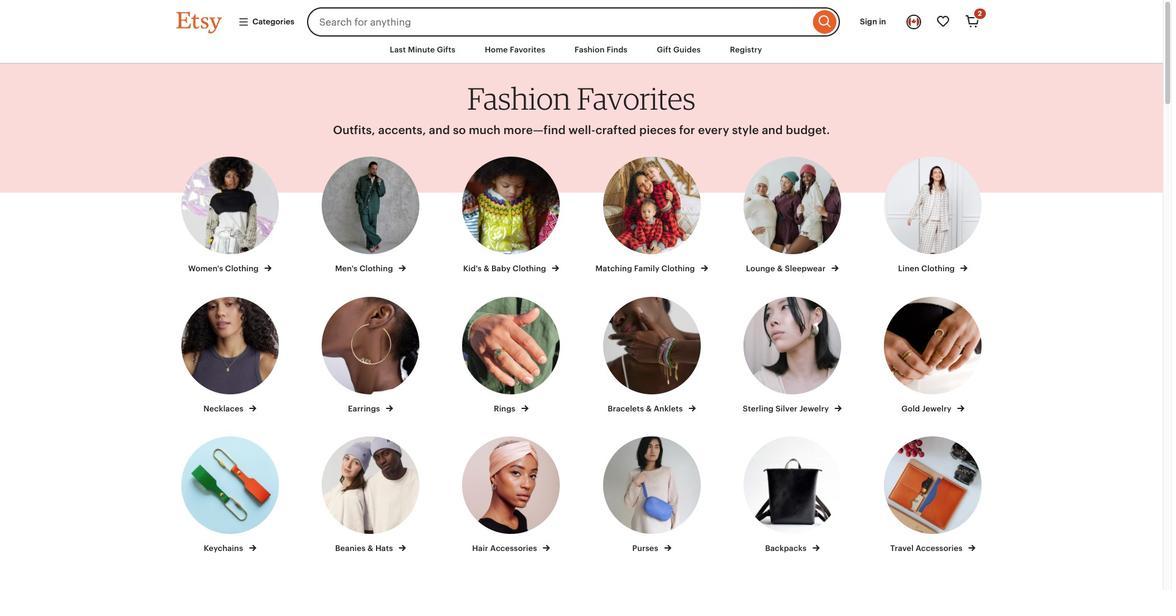 Task type: vqa. For each thing, say whether or not it's contained in the screenshot.


Task type: locate. For each thing, give the bounding box(es) containing it.
sign in
[[860, 17, 886, 26]]

1 clothing from the left
[[225, 265, 259, 274]]

accessories for hair
[[490, 544, 537, 554]]

favorites up "crafted"
[[577, 80, 696, 117]]

5 clothing from the left
[[921, 265, 955, 274]]

home favorites
[[485, 45, 545, 54]]

accessories right hair at the bottom left of page
[[490, 544, 537, 554]]

lounge & sleepwear
[[746, 265, 828, 274]]

accessories for travel
[[916, 544, 963, 554]]

men's clothing
[[335, 265, 395, 274]]

1 and from the left
[[429, 124, 450, 137]]

0 horizontal spatial fashion
[[467, 80, 571, 117]]

home favorites link
[[476, 39, 555, 61]]

favorites right home
[[510, 45, 545, 54]]

in
[[879, 17, 886, 26]]

backpacks link
[[733, 437, 852, 555]]

categories button
[[229, 11, 303, 33]]

jewelry right gold
[[922, 404, 952, 414]]

clothing right family
[[662, 265, 695, 274]]

kid's & baby clothing link
[[452, 157, 571, 275]]

hair
[[472, 544, 488, 554]]

kid's & baby clothing
[[463, 265, 548, 274]]

sterling silver jewelry
[[743, 404, 831, 414]]

hair accessories link
[[452, 437, 571, 555]]

so
[[453, 124, 466, 137]]

1 horizontal spatial jewelry
[[922, 404, 952, 414]]

outfits, accents, and so much more—find well-crafted pieces for every style and budget.
[[333, 124, 830, 137]]

and right style
[[762, 124, 783, 137]]

keychains
[[204, 544, 245, 554]]

1 horizontal spatial and
[[762, 124, 783, 137]]

beanies & hats
[[335, 544, 395, 554]]

registry
[[730, 45, 762, 54]]

anklets
[[654, 404, 683, 414]]

None search field
[[307, 7, 840, 37]]

& for beanies
[[368, 544, 373, 554]]

1 jewelry from the left
[[800, 404, 829, 414]]

gold
[[902, 404, 920, 414]]

backpacks
[[765, 544, 809, 554]]

fashion up more—find
[[467, 80, 571, 117]]

budget.
[[786, 124, 830, 137]]

0 horizontal spatial and
[[429, 124, 450, 137]]

2 accessories from the left
[[916, 544, 963, 554]]

fashion left finds
[[575, 45, 605, 54]]

& left the anklets
[[646, 404, 652, 414]]

gold jewelry
[[902, 404, 954, 414]]

crafted
[[596, 124, 636, 137]]

canada image
[[908, 15, 920, 27]]

gift
[[657, 45, 671, 54]]

clothing right women's
[[225, 265, 259, 274]]

favorites
[[510, 45, 545, 54], [577, 80, 696, 117]]

last minute gifts link
[[381, 39, 465, 61]]

& right lounge
[[777, 265, 783, 274]]

clothing right linen
[[921, 265, 955, 274]]

0 horizontal spatial favorites
[[510, 45, 545, 54]]

2 jewelry from the left
[[922, 404, 952, 414]]

sterling
[[743, 404, 774, 414]]

earrings link
[[311, 297, 430, 415]]

favorites inside main content
[[577, 80, 696, 117]]

necklaces
[[203, 404, 245, 414]]

clothing for women's
[[225, 265, 259, 274]]

menu bar containing last minute gifts
[[154, 37, 1009, 64]]

and
[[429, 124, 450, 137], [762, 124, 783, 137]]

1 vertical spatial fashion
[[467, 80, 571, 117]]

clothing right men's
[[360, 265, 393, 274]]

1 horizontal spatial favorites
[[577, 80, 696, 117]]

accessories
[[490, 544, 537, 554], [916, 544, 963, 554]]

1 horizontal spatial accessories
[[916, 544, 963, 554]]

minute
[[408, 45, 435, 54]]

clothing right baby
[[513, 265, 546, 274]]

beanies & hats link
[[311, 437, 430, 555]]

menu bar
[[154, 37, 1009, 64]]

1 horizontal spatial fashion
[[575, 45, 605, 54]]

clothing
[[225, 265, 259, 274], [360, 265, 393, 274], [513, 265, 546, 274], [662, 265, 695, 274], [921, 265, 955, 274]]

matching family clothing
[[596, 265, 697, 274]]

0 vertical spatial fashion
[[575, 45, 605, 54]]

1 vertical spatial favorites
[[577, 80, 696, 117]]

fashion
[[575, 45, 605, 54], [467, 80, 571, 117]]

banner
[[154, 0, 1009, 37]]

2 clothing from the left
[[360, 265, 393, 274]]

outfits,
[[333, 124, 375, 137]]

silver
[[776, 404, 798, 414]]

baby
[[491, 265, 511, 274]]

0 vertical spatial favorites
[[510, 45, 545, 54]]

and left so at the left top of page
[[429, 124, 450, 137]]

favorites for fashion favorites
[[577, 80, 696, 117]]

accessories right travel
[[916, 544, 963, 554]]

& for kid's
[[484, 265, 489, 274]]

style
[[732, 124, 759, 137]]

&
[[484, 265, 489, 274], [777, 265, 783, 274], [646, 404, 652, 414], [368, 544, 373, 554]]

0 horizontal spatial jewelry
[[800, 404, 829, 414]]

fashion inside main content
[[467, 80, 571, 117]]

& left hats
[[368, 544, 373, 554]]

gift guides link
[[648, 39, 710, 61]]

registry link
[[721, 39, 771, 61]]

jewelry right silver
[[800, 404, 829, 414]]

last minute gifts
[[390, 45, 456, 54]]

travel accessories
[[890, 544, 965, 554]]

clothing for linen
[[921, 265, 955, 274]]

purses
[[632, 544, 660, 554]]

& right kid's
[[484, 265, 489, 274]]

& for lounge
[[777, 265, 783, 274]]

hair accessories
[[472, 544, 539, 554]]

kid's
[[463, 265, 482, 274]]

linen clothing link
[[874, 157, 992, 275]]

women's
[[188, 265, 223, 274]]

1 accessories from the left
[[490, 544, 537, 554]]

jewelry
[[800, 404, 829, 414], [922, 404, 952, 414]]

earrings
[[348, 404, 382, 414]]

fashion for fashion finds
[[575, 45, 605, 54]]

0 horizontal spatial accessories
[[490, 544, 537, 554]]



Task type: describe. For each thing, give the bounding box(es) containing it.
finds
[[607, 45, 628, 54]]

Search for anything text field
[[307, 7, 810, 37]]

2
[[978, 10, 982, 17]]

clothing for men's
[[360, 265, 393, 274]]

hats
[[375, 544, 393, 554]]

much
[[469, 124, 501, 137]]

4 clothing from the left
[[662, 265, 695, 274]]

every
[[698, 124, 729, 137]]

last
[[390, 45, 406, 54]]

more—find
[[504, 124, 566, 137]]

guides
[[673, 45, 701, 54]]

keychains link
[[171, 437, 289, 555]]

gold jewelry link
[[874, 297, 992, 415]]

favorites for home favorites
[[510, 45, 545, 54]]

sterling silver jewelry link
[[733, 297, 852, 415]]

family
[[634, 265, 660, 274]]

& for bracelets
[[646, 404, 652, 414]]

fashion finds
[[575, 45, 628, 54]]

travel accessories link
[[874, 437, 992, 555]]

gifts
[[437, 45, 456, 54]]

linen clothing
[[898, 265, 957, 274]]

3 clothing from the left
[[513, 265, 546, 274]]

necklaces link
[[171, 297, 289, 415]]

men's
[[335, 265, 358, 274]]

fashion finds link
[[566, 39, 637, 61]]

home
[[485, 45, 508, 54]]

beanies
[[335, 544, 366, 554]]

2 link
[[958, 7, 987, 37]]

gift guides
[[657, 45, 701, 54]]

fashion favorites
[[467, 80, 696, 117]]

for
[[679, 124, 695, 137]]

well-
[[569, 124, 596, 137]]

bracelets & anklets
[[608, 404, 685, 414]]

women's clothing link
[[171, 157, 289, 275]]

lounge & sleepwear link
[[733, 157, 852, 275]]

travel
[[890, 544, 914, 554]]

bracelets & anklets link
[[592, 297, 711, 415]]

banner containing categories
[[154, 0, 1009, 37]]

sign
[[860, 17, 877, 26]]

2 and from the left
[[762, 124, 783, 137]]

fashion for fashion favorites
[[467, 80, 571, 117]]

linen
[[898, 265, 919, 274]]

men's clothing link
[[311, 157, 430, 275]]

accents,
[[378, 124, 426, 137]]

fashion favorites main content
[[0, 64, 1163, 591]]

sign in button
[[851, 11, 895, 33]]

pieces
[[639, 124, 676, 137]]

matching
[[596, 265, 632, 274]]

rings
[[494, 404, 518, 414]]

sleepwear
[[785, 265, 826, 274]]

bracelets
[[608, 404, 644, 414]]

canada button
[[899, 7, 928, 37]]

lounge
[[746, 265, 775, 274]]

rings link
[[452, 297, 571, 415]]

matching family clothing link
[[592, 157, 711, 275]]

purses link
[[592, 437, 711, 555]]

categories
[[252, 17, 294, 26]]

women's clothing
[[188, 265, 261, 274]]



